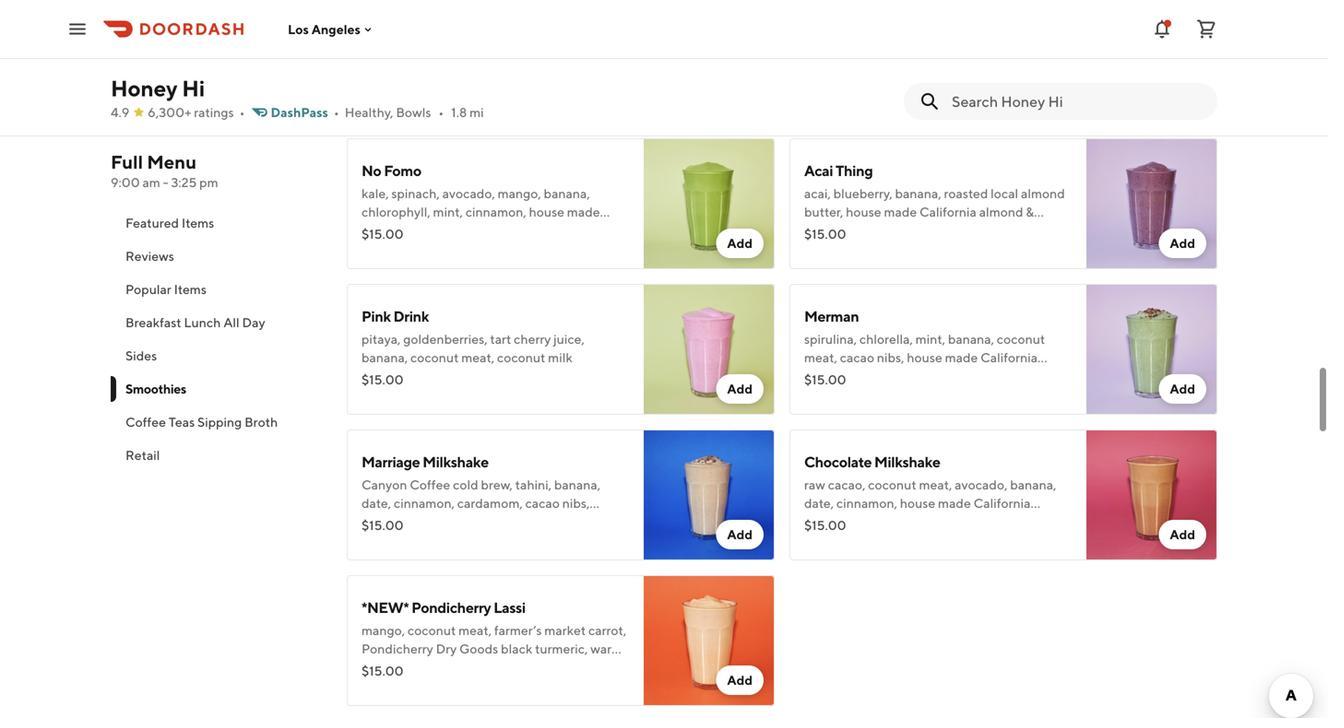 Task type: vqa. For each thing, say whether or not it's contained in the screenshot.
Retail button
yes



Task type: locate. For each thing, give the bounding box(es) containing it.
meat, inside chocolate milkshake raw cacao, coconut meat, avocado, banana, date, cinnamon, house made california almond & pumpkin seed milk
[[920, 478, 953, 493]]

cinnamon, inside chocolate milkshake raw cacao, coconut meat, avocado, banana, date, cinnamon, house made california almond & pumpkin seed milk
[[837, 496, 898, 511]]

cinnamon, down cacao,
[[837, 496, 898, 511]]

cacao,
[[828, 478, 866, 493]]

cardamom,
[[457, 496, 523, 511]]

1 date, from the left
[[362, 496, 391, 511]]

featured items
[[126, 215, 214, 231]]

coffee up the retail
[[126, 415, 166, 430]]

cinnamon, down canyon
[[394, 496, 455, 511]]

items
[[182, 215, 214, 231], [174, 282, 207, 297]]

bowls
[[396, 105, 431, 120]]

open menu image
[[66, 18, 89, 40]]

coffee
[[126, 415, 166, 430], [410, 478, 451, 493]]

butter,
[[805, 204, 844, 220]]

items up breakfast lunch all day
[[174, 282, 207, 297]]

*new* pondicherry lassi
[[362, 599, 526, 617]]

mi
[[470, 105, 484, 120]]

2 date, from the left
[[805, 496, 834, 511]]

cinnamon, inside the marriage milkshake canyon coffee cold brew, tahini, banana, date, cinnamon, cardamom, cacao nibs, coconut milk
[[394, 496, 455, 511]]

mint,
[[433, 204, 463, 220], [916, 332, 946, 347]]

mint, inside no fomo kale, spinach, avocado, mango, banana, chlorophyll, mint, cinnamon, house made california almond & pumpkin seed milk
[[433, 204, 463, 220]]

0 horizontal spatial coffee
[[126, 415, 166, 430]]

smoothies
[[347, 98, 443, 122], [126, 382, 186, 397]]

milk inside pink drink pitaya, goldenberries, tart cherry juice, banana, coconut meat, coconut milk $15.00
[[548, 350, 573, 365]]

$15.00 down pitaya,
[[362, 372, 404, 388]]

0 horizontal spatial date,
[[362, 496, 391, 511]]

0 vertical spatial avocado,
[[443, 186, 495, 201]]

made inside no fomo kale, spinach, avocado, mango, banana, chlorophyll, mint, cinnamon, house made california almond & pumpkin seed milk
[[567, 204, 600, 220]]

pumpkin down the butter,
[[805, 223, 856, 238]]

cinnamon,
[[466, 204, 527, 220], [394, 496, 455, 511], [837, 496, 898, 511]]

items inside "popular items" button
[[174, 282, 207, 297]]

coffee inside the marriage milkshake canyon coffee cold brew, tahini, banana, date, cinnamon, cardamom, cacao nibs, coconut milk
[[410, 478, 451, 493]]

avocado, inside chocolate milkshake raw cacao, coconut meat, avocado, banana, date, cinnamon, house made california almond & pumpkin seed milk
[[955, 478, 1008, 493]]

pink drink image
[[644, 284, 775, 415]]

pumpkin down cacao,
[[862, 514, 914, 530]]

mint, inside merman spirulina, chlorella, mint, banana, coconut meat, cacao nibs, house made california almond & pumpkin seed milk, coconut milk
[[916, 332, 946, 347]]

pumpkin down chlorella,
[[862, 369, 914, 384]]

sides button
[[111, 340, 325, 373]]

items for popular items
[[174, 282, 207, 297]]

2 horizontal spatial cinnamon,
[[837, 496, 898, 511]]

$15.00 down raw
[[805, 518, 847, 533]]

1 vertical spatial avocado,
[[955, 478, 1008, 493]]

los angeles
[[288, 21, 361, 37]]

lassi
[[494, 599, 526, 617]]

cacao down tahini,
[[526, 496, 560, 511]]

house inside no fomo kale, spinach, avocado, mango, banana, chlorophyll, mint, cinnamon, house made california almond & pumpkin seed milk
[[529, 204, 565, 220]]

featured items button
[[111, 207, 325, 240]]

california
[[920, 204, 977, 220], [362, 223, 419, 238], [981, 350, 1038, 365], [974, 496, 1031, 511]]

1 horizontal spatial smoothies
[[347, 98, 443, 122]]

1 horizontal spatial avocado,
[[955, 478, 1008, 493]]

Item Search search field
[[952, 91, 1203, 112]]

& inside chocolate milkshake raw cacao, coconut meat, avocado, banana, date, cinnamon, house made california almond & pumpkin seed milk
[[851, 514, 860, 530]]

house inside merman spirulina, chlorella, mint, banana, coconut meat, cacao nibs, house made california almond & pumpkin seed milk, coconut milk
[[907, 350, 943, 365]]

3 • from the left
[[439, 105, 444, 120]]

meat, down tart
[[462, 350, 495, 365]]

meat, down spirulina,
[[805, 350, 838, 365]]

california inside the acai thing acai, blueberry, banana, roasted local almond butter, house made california almond & pumpkin seed milk
[[920, 204, 977, 220]]

$15.00 down spirulina,
[[805, 372, 847, 388]]

1 horizontal spatial coffee
[[410, 478, 451, 493]]

nibs, down chlorella,
[[878, 350, 905, 365]]

0 items, open order cart image
[[1196, 18, 1218, 40]]

smoothies down 'sides'
[[126, 382, 186, 397]]

1 vertical spatial cacao
[[526, 496, 560, 511]]

almond down raw
[[805, 514, 849, 530]]

cacao inside the marriage milkshake canyon coffee cold brew, tahini, banana, date, cinnamon, cardamom, cacao nibs, coconut milk
[[526, 496, 560, 511]]

almond down local on the right top of page
[[980, 204, 1024, 220]]

pumpkin inside no fomo kale, spinach, avocado, mango, banana, chlorophyll, mint, cinnamon, house made california almond & pumpkin seed milk
[[479, 223, 531, 238]]

cacao down spirulina,
[[840, 350, 875, 365]]

$15.00 inside pink drink pitaya, goldenberries, tart cherry juice, banana, coconut meat, coconut milk $15.00
[[362, 372, 404, 388]]

add button for merman
[[1159, 375, 1207, 404]]

notification bell image
[[1152, 18, 1174, 40]]

made
[[567, 204, 600, 220], [885, 204, 918, 220], [946, 350, 979, 365], [939, 496, 972, 511]]

2 milkshake from the left
[[875, 454, 941, 471]]

pumpkin inside chocolate milkshake raw cacao, coconut meat, avocado, banana, date, cinnamon, house made california almond & pumpkin seed milk
[[862, 514, 914, 530]]

0 horizontal spatial mint,
[[433, 204, 463, 220]]

cinnamon, for chocolate
[[837, 496, 898, 511]]

chocolate milkshake raw cacao, coconut meat, avocado, banana, date, cinnamon, house made california almond & pumpkin seed milk
[[805, 454, 1057, 530]]

add button for no fomo
[[717, 229, 764, 258]]

mint, right chlorella,
[[916, 332, 946, 347]]

california inside chocolate milkshake raw cacao, coconut meat, avocado, banana, date, cinnamon, house made california almond & pumpkin seed milk
[[974, 496, 1031, 511]]

acai
[[805, 162, 834, 179]]

almond down spirulina,
[[805, 369, 849, 384]]

0 horizontal spatial avocado,
[[443, 186, 495, 201]]

almond
[[1022, 186, 1066, 201], [980, 204, 1024, 220], [421, 223, 466, 238], [805, 369, 849, 384], [805, 514, 849, 530]]

date, down raw
[[805, 496, 834, 511]]

9:00
[[111, 175, 140, 190]]

seed inside no fomo kale, spinach, avocado, mango, banana, chlorophyll, mint, cinnamon, house made california almond & pumpkin seed milk
[[533, 223, 561, 238]]

avocado,
[[443, 186, 495, 201], [955, 478, 1008, 493]]

• left healthy,
[[334, 105, 339, 120]]

1 vertical spatial nibs,
[[563, 496, 590, 511]]

banana,
[[544, 186, 590, 201], [896, 186, 942, 201], [949, 332, 995, 347], [362, 350, 408, 365], [555, 478, 601, 493], [1011, 478, 1057, 493]]

add
[[728, 236, 753, 251], [1171, 236, 1196, 251], [728, 382, 753, 397], [1171, 382, 1196, 397], [728, 527, 753, 543], [1171, 527, 1196, 543], [728, 673, 753, 688]]

meat, inside pink drink pitaya, goldenberries, tart cherry juice, banana, coconut meat, coconut milk $15.00
[[462, 350, 495, 365]]

&
[[1027, 204, 1035, 220], [468, 223, 476, 238], [851, 369, 860, 384], [851, 514, 860, 530]]

breakfast lunch all day button
[[111, 306, 325, 340]]

thing
[[836, 162, 873, 179]]

mint, down the spinach,
[[433, 204, 463, 220]]

0 horizontal spatial nibs,
[[563, 496, 590, 511]]

cinnamon, for no
[[466, 204, 527, 220]]

hi
[[182, 75, 205, 102]]

meat,
[[462, 350, 495, 365], [805, 350, 838, 365], [920, 478, 953, 493]]

$15.00 for marriage
[[362, 518, 404, 533]]

0 vertical spatial mint,
[[433, 204, 463, 220]]

1 horizontal spatial •
[[334, 105, 339, 120]]

almond down the spinach,
[[421, 223, 466, 238]]

1 vertical spatial mint,
[[916, 332, 946, 347]]

juice,
[[554, 332, 585, 347]]

$15.00 down the butter,
[[805, 227, 847, 242]]

coconut inside chocolate milkshake raw cacao, coconut meat, avocado, banana, date, cinnamon, house made california almond & pumpkin seed milk
[[869, 478, 917, 493]]

popular items
[[126, 282, 207, 297]]

breakfast lunch all day
[[126, 315, 265, 330]]

1 horizontal spatial mint,
[[916, 332, 946, 347]]

1 horizontal spatial nibs,
[[878, 350, 905, 365]]

$15.00 for chocolate
[[805, 518, 847, 533]]

1 milkshake from the left
[[423, 454, 489, 471]]

seed
[[533, 223, 561, 238], [859, 223, 887, 238], [917, 369, 945, 384], [917, 514, 945, 530]]

cold
[[453, 478, 479, 493]]

0 horizontal spatial cacao
[[526, 496, 560, 511]]

milkshake for chocolate milkshake
[[875, 454, 941, 471]]

date, inside chocolate milkshake raw cacao, coconut meat, avocado, banana, date, cinnamon, house made california almond & pumpkin seed milk
[[805, 496, 834, 511]]

1 vertical spatial items
[[174, 282, 207, 297]]

0 vertical spatial coffee
[[126, 415, 166, 430]]

1.8
[[452, 105, 467, 120]]

2 horizontal spatial meat,
[[920, 478, 953, 493]]

date, down canyon
[[362, 496, 391, 511]]

milkshake inside chocolate milkshake raw cacao, coconut meat, avocado, banana, date, cinnamon, house made california almond & pumpkin seed milk
[[875, 454, 941, 471]]

1 horizontal spatial milkshake
[[875, 454, 941, 471]]

add button for *new* pondicherry lassi
[[717, 666, 764, 696]]

pumpkin
[[479, 223, 531, 238], [805, 223, 856, 238], [862, 369, 914, 384], [862, 514, 914, 530]]

6,300+ ratings •
[[148, 105, 245, 120]]

$15.00 down canyon
[[362, 518, 404, 533]]

menu
[[147, 151, 197, 173]]

1 • from the left
[[240, 105, 245, 120]]

add for chocolate milkshake
[[1171, 527, 1196, 543]]

0 vertical spatial cacao
[[840, 350, 875, 365]]

$15.00
[[362, 227, 404, 242], [805, 227, 847, 242], [362, 372, 404, 388], [805, 372, 847, 388], [362, 518, 404, 533], [805, 518, 847, 533], [362, 664, 404, 679]]

1 vertical spatial coffee
[[410, 478, 451, 493]]

date,
[[362, 496, 391, 511], [805, 496, 834, 511]]

cacao
[[840, 350, 875, 365], [526, 496, 560, 511]]

$15.00 down chlorophyll,
[[362, 227, 404, 242]]

0 horizontal spatial milkshake
[[423, 454, 489, 471]]

pumpkin down mango,
[[479, 223, 531, 238]]

0 vertical spatial items
[[182, 215, 214, 231]]

date, inside the marriage milkshake canyon coffee cold brew, tahini, banana, date, cinnamon, cardamom, cacao nibs, coconut milk
[[362, 496, 391, 511]]

no fomo image
[[644, 138, 775, 269]]

0 horizontal spatial •
[[240, 105, 245, 120]]

1 horizontal spatial date,
[[805, 496, 834, 511]]

milkshake inside the marriage milkshake canyon coffee cold brew, tahini, banana, date, cinnamon, cardamom, cacao nibs, coconut milk
[[423, 454, 489, 471]]

cinnamon, inside no fomo kale, spinach, avocado, mango, banana, chlorophyll, mint, cinnamon, house made california almond & pumpkin seed milk
[[466, 204, 527, 220]]

milk inside the acai thing acai, blueberry, banana, roasted local almond butter, house made california almond & pumpkin seed milk
[[890, 223, 914, 238]]

coffee left cold
[[410, 478, 451, 493]]

items up 'reviews' button
[[182, 215, 214, 231]]

milk
[[564, 223, 588, 238], [890, 223, 914, 238], [548, 350, 573, 365], [1028, 369, 1053, 384], [413, 514, 437, 530], [947, 514, 972, 530]]

tart
[[490, 332, 512, 347]]

1 vertical spatial smoothies
[[126, 382, 186, 397]]

0 vertical spatial smoothies
[[347, 98, 443, 122]]

1 horizontal spatial meat,
[[805, 350, 838, 365]]

0 horizontal spatial meat,
[[462, 350, 495, 365]]

banana, inside pink drink pitaya, goldenberries, tart cherry juice, banana, coconut meat, coconut milk $15.00
[[362, 350, 408, 365]]

day
[[242, 315, 265, 330]]

add button for chocolate milkshake
[[1159, 520, 1207, 550]]

nibs, right cardamom,
[[563, 496, 590, 511]]

2 horizontal spatial •
[[439, 105, 444, 120]]

no
[[362, 162, 382, 179]]

milkshake up cold
[[423, 454, 489, 471]]

smoothies up the fomo
[[347, 98, 443, 122]]

0 vertical spatial nibs,
[[878, 350, 905, 365]]

coconut
[[997, 332, 1046, 347], [411, 350, 459, 365], [497, 350, 546, 365], [977, 369, 1026, 384], [869, 478, 917, 493], [362, 514, 410, 530]]

lunch
[[184, 315, 221, 330]]

1 horizontal spatial cacao
[[840, 350, 875, 365]]

pink
[[362, 308, 391, 325]]

• left 1.8
[[439, 105, 444, 120]]

cinnamon, down mango,
[[466, 204, 527, 220]]

coconut inside the marriage milkshake canyon coffee cold brew, tahini, banana, date, cinnamon, cardamom, cacao nibs, coconut milk
[[362, 514, 410, 530]]

meat, right cacao,
[[920, 478, 953, 493]]

honey
[[111, 75, 178, 102]]

1 horizontal spatial cinnamon,
[[466, 204, 527, 220]]

milkshake right chocolate
[[875, 454, 941, 471]]

date, for marriage milkshake
[[362, 496, 391, 511]]

• right ratings
[[240, 105, 245, 120]]

items inside featured items button
[[182, 215, 214, 231]]

nibs,
[[878, 350, 905, 365], [563, 496, 590, 511]]

0 horizontal spatial cinnamon,
[[394, 496, 455, 511]]

cherry
[[514, 332, 551, 347]]

acai,
[[805, 186, 831, 201]]

$15.00 for merman
[[805, 372, 847, 388]]



Task type: describe. For each thing, give the bounding box(es) containing it.
-
[[163, 175, 169, 190]]

spirulina,
[[805, 332, 857, 347]]

reviews
[[126, 249, 174, 264]]

acai thing image
[[1087, 138, 1218, 269]]

seed inside chocolate milkshake raw cacao, coconut meat, avocado, banana, date, cinnamon, house made california almond & pumpkin seed milk
[[917, 514, 945, 530]]

avocado, inside no fomo kale, spinach, avocado, mango, banana, chlorophyll, mint, cinnamon, house made california almond & pumpkin seed milk
[[443, 186, 495, 201]]

all
[[224, 315, 240, 330]]

kale,
[[362, 186, 389, 201]]

retail button
[[111, 439, 325, 473]]

coffee teas sipping broth button
[[111, 406, 325, 439]]

california inside no fomo kale, spinach, avocado, mango, banana, chlorophyll, mint, cinnamon, house made california almond & pumpkin seed milk
[[362, 223, 419, 238]]

3:25
[[171, 175, 197, 190]]

& inside merman spirulina, chlorella, mint, banana, coconut meat, cacao nibs, house made california almond & pumpkin seed milk, coconut milk
[[851, 369, 860, 384]]

add button for marriage milkshake
[[717, 520, 764, 550]]

• for healthy, bowls • 1.8 mi
[[439, 105, 444, 120]]

banana, inside the acai thing acai, blueberry, banana, roasted local almond butter, house made california almond & pumpkin seed milk
[[896, 186, 942, 201]]

popular
[[126, 282, 171, 297]]

$15.00 for acai
[[805, 227, 847, 242]]

mango,
[[498, 186, 541, 201]]

6,300+
[[148, 105, 191, 120]]

& inside the acai thing acai, blueberry, banana, roasted local almond butter, house made california almond & pumpkin seed milk
[[1027, 204, 1035, 220]]

pondicherry
[[412, 599, 491, 617]]

ratings
[[194, 105, 234, 120]]

teas
[[169, 415, 195, 430]]

milk inside no fomo kale, spinach, avocado, mango, banana, chlorophyll, mint, cinnamon, house made california almond & pumpkin seed milk
[[564, 223, 588, 238]]

full menu 9:00 am - 3:25 pm
[[111, 151, 218, 190]]

local
[[991, 186, 1019, 201]]

almond inside no fomo kale, spinach, avocado, mango, banana, chlorophyll, mint, cinnamon, house made california almond & pumpkin seed milk
[[421, 223, 466, 238]]

banana, inside the marriage milkshake canyon coffee cold brew, tahini, banana, date, cinnamon, cardamom, cacao nibs, coconut milk
[[555, 478, 601, 493]]

add button for pink drink
[[717, 375, 764, 404]]

seed inside merman spirulina, chlorella, mint, banana, coconut meat, cacao nibs, house made california almond & pumpkin seed milk, coconut milk
[[917, 369, 945, 384]]

spinach,
[[392, 186, 440, 201]]

$15.00 down *new*
[[362, 664, 404, 679]]

goldenberries,
[[403, 332, 488, 347]]

made inside chocolate milkshake raw cacao, coconut meat, avocado, banana, date, cinnamon, house made california almond & pumpkin seed milk
[[939, 496, 972, 511]]

• for 6,300+ ratings •
[[240, 105, 245, 120]]

0 horizontal spatial smoothies
[[126, 382, 186, 397]]

healthy,
[[345, 105, 394, 120]]

merman
[[805, 308, 859, 325]]

meat, inside merman spirulina, chlorella, mint, banana, coconut meat, cacao nibs, house made california almond & pumpkin seed milk, coconut milk
[[805, 350, 838, 365]]

retail
[[126, 448, 160, 463]]

pumpkin inside the acai thing acai, blueberry, banana, roasted local almond butter, house made california almond & pumpkin seed milk
[[805, 223, 856, 238]]

coffee teas sipping broth
[[126, 415, 278, 430]]

milkshake for marriage milkshake
[[423, 454, 489, 471]]

seed inside the acai thing acai, blueberry, banana, roasted local almond butter, house made california almond & pumpkin seed milk
[[859, 223, 887, 238]]

no fomo kale, spinach, avocado, mango, banana, chlorophyll, mint, cinnamon, house made california almond & pumpkin seed milk
[[362, 162, 600, 238]]

merman spirulina, chlorella, mint, banana, coconut meat, cacao nibs, house made california almond & pumpkin seed milk, coconut milk
[[805, 308, 1053, 384]]

*new*
[[362, 599, 409, 617]]

blueberry,
[[834, 186, 893, 201]]

reviews button
[[111, 240, 325, 273]]

*new* pondicherry lassi image
[[644, 576, 775, 707]]

& inside no fomo kale, spinach, avocado, mango, banana, chlorophyll, mint, cinnamon, house made california almond & pumpkin seed milk
[[468, 223, 476, 238]]

banana, inside no fomo kale, spinach, avocado, mango, banana, chlorophyll, mint, cinnamon, house made california almond & pumpkin seed milk
[[544, 186, 590, 201]]

add for merman
[[1171, 382, 1196, 397]]

marriage milkshake image
[[644, 430, 775, 561]]

date, for chocolate milkshake
[[805, 496, 834, 511]]

dashpass •
[[271, 105, 339, 120]]

pink drink pitaya, goldenberries, tart cherry juice, banana, coconut meat, coconut milk $15.00
[[362, 308, 585, 388]]

house inside the acai thing acai, blueberry, banana, roasted local almond butter, house made california almond & pumpkin seed milk
[[846, 204, 882, 220]]

chlorella,
[[860, 332, 914, 347]]

milk inside the marriage milkshake canyon coffee cold brew, tahini, banana, date, cinnamon, cardamom, cacao nibs, coconut milk
[[413, 514, 437, 530]]

brew,
[[481, 478, 513, 493]]

pitaya,
[[362, 332, 401, 347]]

nibs, inside the marriage milkshake canyon coffee cold brew, tahini, banana, date, cinnamon, cardamom, cacao nibs, coconut milk
[[563, 496, 590, 511]]

chocolate
[[805, 454, 872, 471]]

drink
[[394, 308, 429, 325]]

add for *new* pondicherry lassi
[[728, 673, 753, 688]]

merman image
[[1087, 284, 1218, 415]]

full
[[111, 151, 143, 173]]

los
[[288, 21, 309, 37]]

broth
[[245, 415, 278, 430]]

breakfast
[[126, 315, 181, 330]]

almond inside chocolate milkshake raw cacao, coconut meat, avocado, banana, date, cinnamon, house made california almond & pumpkin seed milk
[[805, 514, 849, 530]]

2 • from the left
[[334, 105, 339, 120]]

add for no fomo
[[728, 236, 753, 251]]

milk inside chocolate milkshake raw cacao, coconut meat, avocado, banana, date, cinnamon, house made california almond & pumpkin seed milk
[[947, 514, 972, 530]]

popular items button
[[111, 273, 325, 306]]

almond inside merman spirulina, chlorella, mint, banana, coconut meat, cacao nibs, house made california almond & pumpkin seed milk, coconut milk
[[805, 369, 849, 384]]

milk,
[[947, 369, 975, 384]]

featured
[[126, 215, 179, 231]]

add button for acai thing
[[1159, 229, 1207, 258]]

angeles
[[312, 21, 361, 37]]

almond right local on the right top of page
[[1022, 186, 1066, 201]]

coffee inside button
[[126, 415, 166, 430]]

side of sauce image
[[644, 0, 775, 59]]

marriage milkshake canyon coffee cold brew, tahini, banana, date, cinnamon, cardamom, cacao nibs, coconut milk
[[362, 454, 601, 530]]

banana, inside chocolate milkshake raw cacao, coconut meat, avocado, banana, date, cinnamon, house made california almond & pumpkin seed milk
[[1011, 478, 1057, 493]]

items for featured items
[[182, 215, 214, 231]]

made inside the acai thing acai, blueberry, banana, roasted local almond butter, house made california almond & pumpkin seed milk
[[885, 204, 918, 220]]

dashpass
[[271, 105, 328, 120]]

acai thing acai, blueberry, banana, roasted local almond butter, house made california almond & pumpkin seed milk
[[805, 162, 1066, 238]]

honey hi
[[111, 75, 205, 102]]

raw
[[805, 478, 826, 493]]

add for marriage milkshake
[[728, 527, 753, 543]]

los angeles button
[[288, 21, 376, 37]]

milk inside merman spirulina, chlorella, mint, banana, coconut meat, cacao nibs, house made california almond & pumpkin seed milk, coconut milk
[[1028, 369, 1053, 384]]

add for pink drink
[[728, 382, 753, 397]]

$15.00 for no
[[362, 227, 404, 242]]

4.9
[[111, 105, 129, 120]]

cinnamon, for marriage
[[394, 496, 455, 511]]

sipping
[[197, 415, 242, 430]]

cacao inside merman spirulina, chlorella, mint, banana, coconut meat, cacao nibs, house made california almond & pumpkin seed milk, coconut milk
[[840, 350, 875, 365]]

pumpkin inside merman spirulina, chlorella, mint, banana, coconut meat, cacao nibs, house made california almond & pumpkin seed milk, coconut milk
[[862, 369, 914, 384]]

fomo
[[384, 162, 422, 179]]

nibs, inside merman spirulina, chlorella, mint, banana, coconut meat, cacao nibs, house made california almond & pumpkin seed milk, coconut milk
[[878, 350, 905, 365]]

marriage
[[362, 454, 420, 471]]

am
[[143, 175, 160, 190]]

canyon
[[362, 478, 407, 493]]

california inside merman spirulina, chlorella, mint, banana, coconut meat, cacao nibs, house made california almond & pumpkin seed milk, coconut milk
[[981, 350, 1038, 365]]

sides
[[126, 348, 157, 364]]

made inside merman spirulina, chlorella, mint, banana, coconut meat, cacao nibs, house made california almond & pumpkin seed milk, coconut milk
[[946, 350, 979, 365]]

healthy, bowls • 1.8 mi
[[345, 105, 484, 120]]

tahini,
[[516, 478, 552, 493]]

chlorophyll,
[[362, 204, 431, 220]]

pm
[[200, 175, 218, 190]]

chocolate milkshake image
[[1087, 430, 1218, 561]]

house inside chocolate milkshake raw cacao, coconut meat, avocado, banana, date, cinnamon, house made california almond & pumpkin seed milk
[[900, 496, 936, 511]]

roasted
[[945, 186, 989, 201]]

add for acai thing
[[1171, 236, 1196, 251]]

banana, inside merman spirulina, chlorella, mint, banana, coconut meat, cacao nibs, house made california almond & pumpkin seed milk, coconut milk
[[949, 332, 995, 347]]



